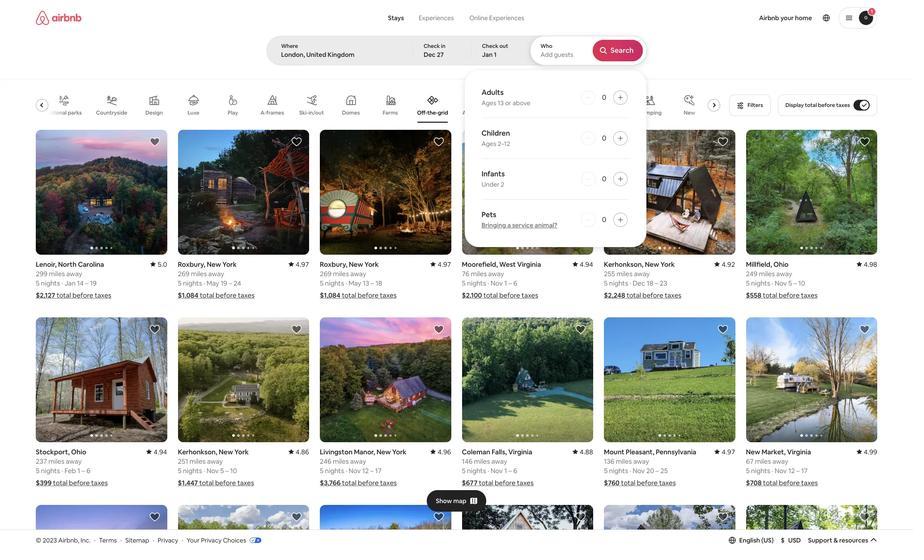 Task type: describe. For each thing, give the bounding box(es) containing it.
farms
[[383, 109, 398, 116]]

– for new market, virginia 67 miles away 5 nights · nov 12 – 17 $708 total before taxes
[[797, 466, 800, 475]]

add to wishlist: roxbury, new york image for roxbury, new york 269 miles away 5 nights · may 19 – 24 $1,084 total before taxes
[[291, 137, 302, 147]]

stays tab panel
[[267, 36, 647, 247]]

terms · sitemap · privacy
[[99, 536, 178, 544]]

countryside
[[96, 109, 127, 116]]

mount
[[604, 448, 625, 456]]

19 inside roxbury, new york 269 miles away 5 nights · may 19 – 24 $1,084 total before taxes
[[221, 279, 227, 287]]

map
[[454, 497, 467, 505]]

4.97 for roxbury, new york 269 miles away 5 nights · may 13 – 18 $1,084 total before taxes
[[438, 260, 452, 269]]

sitemap
[[125, 536, 149, 544]]

group containing national parks
[[36, 88, 724, 123]]

moorefield, west virginia 76 miles away 5 nights · nov 1 – 6 $2,100 total before taxes
[[462, 260, 542, 299]]

usd
[[789, 536, 802, 544]]

18 inside roxbury, new york 269 miles away 5 nights · may 13 – 18 $1,084 total before taxes
[[376, 279, 383, 287]]

jan inside check out jan 1
[[482, 51, 493, 59]]

display total before taxes
[[786, 102, 851, 109]]

away for moorefield, west virginia 76 miles away 5 nights · nov 1 – 6 $2,100 total before taxes
[[489, 269, 505, 278]]

4.98
[[864, 260, 878, 269]]

17 inside the livingston manor, new york 246 miles away 5 nights · nov 12 – 17 $3,766 total before taxes
[[375, 466, 382, 475]]

· inside coleman falls, virginia 146 miles away 5 nights · nov 1 – 6 $677 total before taxes
[[488, 466, 490, 475]]

$558
[[747, 291, 762, 299]]

taxes inside display total before taxes button
[[837, 102, 851, 109]]

4.94 for moorefield, west virginia 76 miles away 5 nights · nov 1 – 6 $2,100 total before taxes
[[580, 260, 594, 269]]

away inside stockport, ohio 237 miles away 5 nights · feb 1 – 6 $399 total before taxes
[[66, 457, 82, 465]]

4.97 out of 5 average rating image
[[715, 448, 736, 456]]

· inside the mount pleasant, pennsylvania 136 miles away 5 nights · nov 20 – 25 $760 total before taxes
[[630, 466, 632, 475]]

before for coleman falls, virginia 146 miles away 5 nights · nov 1 – 6 $677 total before taxes
[[495, 478, 516, 487]]

0 for pets
[[603, 215, 607, 224]]

online
[[470, 14, 488, 22]]

miles inside the millfield, ohio 249 miles away 5 nights · nov 5 – 10 $558 total before taxes
[[760, 269, 776, 278]]

23
[[660, 279, 668, 287]]

your
[[187, 536, 200, 544]]

$1,447
[[178, 478, 198, 487]]

miles for moorefield, west virginia 76 miles away 5 nights · nov 1 – 6 $2,100 total before taxes
[[471, 269, 487, 278]]

20
[[647, 466, 655, 475]]

york for 10
[[235, 448, 249, 456]]

total inside the livingston manor, new york 246 miles away 5 nights · nov 12 – 17 $3,766 total before taxes
[[342, 478, 357, 487]]

5 inside moorefield, west virginia 76 miles away 5 nights · nov 1 – 6 $2,100 total before taxes
[[462, 279, 466, 287]]

1 inside dropdown button
[[872, 9, 874, 14]]

nights inside stockport, ohio 237 miles away 5 nights · feb 1 – 6 $399 total before taxes
[[41, 466, 60, 475]]

show
[[436, 497, 452, 505]]

away inside the millfield, ohio 249 miles away 5 nights · nov 5 – 10 $558 total before taxes
[[777, 269, 793, 278]]

before for new market, virginia 67 miles away 5 nights · nov 12 – 17 $708 total before taxes
[[780, 478, 800, 487]]

market,
[[762, 448, 786, 456]]

before inside stockport, ohio 237 miles away 5 nights · feb 1 – 6 $399 total before taxes
[[69, 478, 90, 487]]

taxes for moorefield, west virginia 76 miles away 5 nights · nov 1 – 6 $2,100 total before taxes
[[522, 291, 539, 299]]

taxes for mount pleasant, pennsylvania 136 miles away 5 nights · nov 20 – 25 $760 total before taxes
[[660, 478, 676, 487]]

frames
[[267, 109, 284, 116]]

255
[[604, 269, 616, 278]]

total for new market, virginia 67 miles away 5 nights · nov 12 – 17 $708 total before taxes
[[764, 478, 778, 487]]

nights for moorefield, west virginia 76 miles away 5 nights · nov 1 – 6 $2,100 total before taxes
[[467, 279, 487, 287]]

the-
[[428, 109, 438, 116]]

camping
[[639, 109, 662, 116]]

ski-in/out
[[300, 109, 324, 116]]

manor,
[[354, 448, 375, 456]]

4.97 for mount pleasant, pennsylvania 136 miles away 5 nights · nov 20 – 25 $760 total before taxes
[[722, 448, 736, 456]]

roxbury, for roxbury, new york 269 miles away 5 nights · may 13 – 18 $1,084 total before taxes
[[320, 260, 348, 269]]

away inside the livingston manor, new york 246 miles away 5 nights · nov 12 – 17 $3,766 total before taxes
[[351, 457, 366, 465]]

total inside stockport, ohio 237 miles away 5 nights · feb 1 – 6 $399 total before taxes
[[53, 478, 68, 487]]

5 inside new market, virginia 67 miles away 5 nights · nov 12 – 17 $708 total before taxes
[[747, 466, 750, 475]]

total for kerhonkson, new york 255 miles away 5 nights · dec 18 – 23 $2,248 total before taxes
[[627, 291, 642, 299]]

$760
[[604, 478, 620, 487]]

taxes for new market, virginia 67 miles away 5 nights · nov 12 – 17 $708 total before taxes
[[802, 478, 819, 487]]

a-
[[261, 109, 267, 116]]

taxes for roxbury, new york 269 miles away 5 nights · may 19 – 24 $1,084 total before taxes
[[238, 291, 255, 299]]

total for moorefield, west virginia 76 miles away 5 nights · nov 1 – 6 $2,100 total before taxes
[[484, 291, 498, 299]]

2023
[[43, 536, 57, 544]]

animal?
[[535, 221, 558, 229]]

5 inside kerhonkson, new york 255 miles away 5 nights · dec 18 – 23 $2,248 total before taxes
[[604, 279, 608, 287]]

299
[[36, 269, 47, 278]]

dec inside kerhonkson, new york 255 miles away 5 nights · dec 18 – 23 $2,248 total before taxes
[[633, 279, 646, 287]]

airbnb your home
[[760, 14, 813, 22]]

vineyards
[[559, 109, 584, 116]]

Where field
[[281, 51, 398, 59]]

taxes for kerhonkson, new york 255 miles away 5 nights · dec 18 – 23 $2,248 total before taxes
[[665, 291, 682, 299]]

miles for coleman falls, virginia 146 miles away 5 nights · nov 1 – 6 $677 total before taxes
[[474, 457, 490, 465]]

· inside new market, virginia 67 miles away 5 nights · nov 12 – 17 $708 total before taxes
[[772, 466, 774, 475]]

ages for children
[[482, 140, 497, 148]]

virginia for moorefield, west virginia
[[518, 260, 542, 269]]

total for coleman falls, virginia 146 miles away 5 nights · nov 1 – 6 $677 total before taxes
[[479, 478, 494, 487]]

display total before taxes button
[[778, 94, 878, 116]]

before for kerhonkson, new york 255 miles away 5 nights · dec 18 – 23 $2,248 total before taxes
[[643, 291, 664, 299]]

total for kerhonkson, new york 251 miles away 5 nights · nov 5 – 10 $1,447 total before taxes
[[199, 478, 214, 487]]

adults ages 13 or above
[[482, 88, 531, 107]]

ski-
[[300, 109, 309, 116]]

4.94 out of 5 average rating image for stockport, ohio 237 miles away 5 nights · feb 1 – 6 $399 total before taxes
[[147, 448, 167, 456]]

1 inside moorefield, west virginia 76 miles away 5 nights · nov 1 – 6 $2,100 total before taxes
[[505, 279, 507, 287]]

new inside kerhonkson, new york 255 miles away 5 nights · dec 18 – 23 $2,248 total before taxes
[[645, 260, 660, 269]]

· inside the millfield, ohio 249 miles away 5 nights · nov 5 – 10 $558 total before taxes
[[772, 279, 774, 287]]

4.92
[[722, 260, 736, 269]]

add to wishlist: creola, ohio image
[[149, 512, 160, 522]]

play
[[228, 109, 238, 116]]

12 inside new market, virginia 67 miles away 5 nights · nov 12 – 17 $708 total before taxes
[[789, 466, 796, 475]]

10 inside kerhonkson, new york 251 miles away 5 nights · nov 5 – 10 $1,447 total before taxes
[[230, 466, 237, 475]]

25
[[661, 466, 668, 475]]

miles for roxbury, new york 269 miles away 5 nights · may 19 – 24 $1,084 total before taxes
[[191, 269, 207, 278]]

· inside moorefield, west virginia 76 miles away 5 nights · nov 1 – 6 $2,100 total before taxes
[[488, 279, 490, 287]]

your privacy choices
[[187, 536, 246, 544]]

&
[[834, 536, 839, 544]]

– for kerhonkson, new york 251 miles away 5 nights · nov 5 – 10 $1,447 total before taxes
[[226, 466, 229, 475]]

virginia for coleman falls, virginia
[[509, 448, 533, 456]]

coleman
[[462, 448, 491, 456]]

feb
[[65, 466, 76, 475]]

airbnb
[[760, 14, 780, 22]]

miles for new market, virginia 67 miles away 5 nights · nov 12 – 17 $708 total before taxes
[[756, 457, 772, 465]]

miles for roxbury, new york 269 miles away 5 nights · may 13 – 18 $1,084 total before taxes
[[333, 269, 349, 278]]

north
[[58, 260, 77, 269]]

adults
[[482, 88, 504, 97]]

1 inside stockport, ohio 237 miles away 5 nights · feb 1 – 6 $399 total before taxes
[[77, 466, 80, 475]]

west
[[500, 260, 516, 269]]

new inside roxbury, new york 269 miles away 5 nights · may 13 – 18 $1,084 total before taxes
[[349, 260, 363, 269]]

virginia for new market, virginia
[[788, 448, 812, 456]]

136
[[604, 457, 615, 465]]

new inside kerhonkson, new york 251 miles away 5 nights · nov 5 – 10 $1,447 total before taxes
[[219, 448, 233, 456]]

taxes for roxbury, new york 269 miles away 5 nights · may 13 – 18 $1,084 total before taxes
[[380, 291, 397, 299]]

– inside stockport, ohio 237 miles away 5 nights · feb 1 – 6 $399 total before taxes
[[82, 466, 85, 475]]

amazing
[[463, 109, 485, 116]]

nov for coleman falls, virginia 146 miles away 5 nights · nov 1 – 6 $677 total before taxes
[[491, 466, 503, 475]]

$677
[[462, 478, 478, 487]]

nights inside the millfield, ohio 249 miles away 5 nights · nov 5 – 10 $558 total before taxes
[[752, 279, 771, 287]]

miles for lenoir, north carolina 299 miles away 5 nights · jan 14 – 19 $2,127 total before taxes
[[49, 269, 65, 278]]

taxes for kerhonkson, new york 251 miles away 5 nights · nov 5 – 10 $1,447 total before taxes
[[238, 478, 254, 487]]

away for coleman falls, virginia 146 miles away 5 nights · nov 1 – 6 $677 total before taxes
[[492, 457, 508, 465]]

national
[[46, 109, 67, 116]]

13 inside roxbury, new york 269 miles away 5 nights · may 13 – 18 $1,084 total before taxes
[[363, 279, 370, 287]]

before inside the millfield, ohio 249 miles away 5 nights · nov 5 – 10 $558 total before taxes
[[779, 291, 800, 299]]

away for mount pleasant, pennsylvania 136 miles away 5 nights · nov 20 – 25 $760 total before taxes
[[634, 457, 650, 465]]

miles inside the livingston manor, new york 246 miles away 5 nights · nov 12 – 17 $3,766 total before taxes
[[333, 457, 349, 465]]

taxes for lenoir, north carolina 299 miles away 5 nights · jan 14 – 19 $2,127 total before taxes
[[95, 291, 111, 299]]

2–12
[[498, 140, 511, 148]]

4.86
[[296, 448, 309, 456]]

· inside stockport, ohio 237 miles away 5 nights · feb 1 – 6 $399 total before taxes
[[62, 466, 63, 475]]

york inside the livingston manor, new york 246 miles away 5 nights · nov 12 – 17 $3,766 total before taxes
[[393, 448, 407, 456]]

before for mount pleasant, pennsylvania 136 miles away 5 nights · nov 20 – 25 $760 total before taxes
[[637, 478, 658, 487]]

support & resources
[[809, 536, 869, 544]]

lenoir,
[[36, 260, 57, 269]]

away for new market, virginia 67 miles away 5 nights · nov 12 – 17 $708 total before taxes
[[773, 457, 789, 465]]

guests
[[554, 51, 574, 59]]

nov for mount pleasant, pennsylvania 136 miles away 5 nights · nov 20 – 25 $760 total before taxes
[[633, 466, 645, 475]]

who add guests
[[541, 43, 574, 59]]

total for mount pleasant, pennsylvania 136 miles away 5 nights · nov 20 – 25 $760 total before taxes
[[622, 478, 636, 487]]

add
[[541, 51, 553, 59]]

· inside roxbury, new york 269 miles away 5 nights · may 19 – 24 $1,084 total before taxes
[[204, 279, 205, 287]]

14
[[77, 279, 84, 287]]

add to wishlist: livingston manor, new york image
[[434, 324, 444, 335]]

miles inside stockport, ohio 237 miles away 5 nights · feb 1 – 6 $399 total before taxes
[[48, 457, 64, 465]]

nov inside the livingston manor, new york 246 miles away 5 nights · nov 12 – 17 $3,766 total before taxes
[[349, 466, 361, 475]]

ohio for millfield, ohio
[[774, 260, 789, 269]]

add to wishlist: moorefield, west virginia image
[[576, 137, 587, 147]]

add to wishlist: lenoir, north carolina image
[[149, 137, 160, 147]]

luxe
[[188, 109, 200, 116]]

miles for mount pleasant, pennsylvania 136 miles away 5 nights · nov 20 – 25 $760 total before taxes
[[616, 457, 632, 465]]

infants
[[482, 169, 505, 179]]

kerhonkson, for 251
[[178, 448, 218, 456]]

english (us)
[[740, 536, 774, 544]]

mount pleasant, pennsylvania 136 miles away 5 nights · nov 20 – 25 $760 total before taxes
[[604, 448, 697, 487]]

away for kerhonkson, new york 255 miles away 5 nights · dec 18 – 23 $2,248 total before taxes
[[635, 269, 650, 278]]

online experiences
[[470, 14, 525, 22]]

pennsylvania
[[656, 448, 697, 456]]

may for may 19 – 24
[[207, 279, 219, 287]]

© 2023 airbnb, inc. ·
[[36, 536, 96, 544]]

before for roxbury, new york 269 miles away 5 nights · may 13 – 18 $1,084 total before taxes
[[358, 291, 379, 299]]

18 inside kerhonkson, new york 255 miles away 5 nights · dec 18 – 23 $2,248 total before taxes
[[647, 279, 654, 287]]

nov inside the millfield, ohio 249 miles away 5 nights · nov 5 – 10 $558 total before taxes
[[775, 279, 788, 287]]

10 inside the millfield, ohio 249 miles away 5 nights · nov 5 – 10 $558 total before taxes
[[799, 279, 806, 287]]

pools
[[486, 109, 500, 116]]

before for moorefield, west virginia 76 miles away 5 nights · nov 1 – 6 $2,100 total before taxes
[[500, 291, 521, 299]]

grid
[[438, 109, 448, 116]]

5 inside the livingston manor, new york 246 miles away 5 nights · nov 12 – 17 $3,766 total before taxes
[[320, 466, 324, 475]]

away for lenoir, north carolina 299 miles away 5 nights · jan 14 – 19 $2,127 total before taxes
[[66, 269, 82, 278]]

13 inside adults ages 13 or above
[[498, 99, 504, 107]]

· inside roxbury, new york 269 miles away 5 nights · may 13 – 18 $1,084 total before taxes
[[346, 279, 347, 287]]

nights for kerhonkson, new york 255 miles away 5 nights · dec 18 – 23 $2,248 total before taxes
[[610, 279, 629, 287]]

off-
[[418, 109, 428, 116]]

before inside button
[[819, 102, 836, 109]]

new inside the livingston manor, new york 246 miles away 5 nights · nov 12 – 17 $3,766 total before taxes
[[377, 448, 391, 456]]

add to wishlist: rockbridge baths, virginia image
[[718, 512, 729, 522]]

none search field containing adults
[[267, 0, 647, 247]]

nights inside the livingston manor, new york 246 miles away 5 nights · nov 12 – 17 $3,766 total before taxes
[[325, 466, 344, 475]]

$708
[[747, 478, 762, 487]]

4.86 out of 5 average rating image
[[289, 448, 309, 456]]

5 inside lenoir, north carolina 299 miles away 5 nights · jan 14 – 19 $2,127 total before taxes
[[36, 279, 40, 287]]

· inside the livingston manor, new york 246 miles away 5 nights · nov 12 – 17 $3,766 total before taxes
[[346, 466, 347, 475]]



Task type: vqa. For each thing, say whether or not it's contained in the screenshot.
tab list inside Filters dialog
no



Task type: locate. For each thing, give the bounding box(es) containing it.
before inside roxbury, new york 269 miles away 5 nights · may 13 – 18 $1,084 total before taxes
[[358, 291, 379, 299]]

nights for lenoir, north carolina 299 miles away 5 nights · jan 14 – 19 $2,127 total before taxes
[[41, 279, 60, 287]]

virginia
[[518, 260, 542, 269], [509, 448, 533, 456], [788, 448, 812, 456]]

$1,084 for roxbury, new york 269 miles away 5 nights · may 13 – 18 $1,084 total before taxes
[[320, 291, 341, 299]]

filters button
[[730, 94, 771, 116]]

nights for new market, virginia 67 miles away 5 nights · nov 12 – 17 $708 total before taxes
[[752, 466, 771, 475]]

ages inside adults ages 13 or above
[[482, 99, 497, 107]]

4.97 for roxbury, new york 269 miles away 5 nights · may 19 – 24 $1,084 total before taxes
[[296, 260, 309, 269]]

kerhonkson, up 255
[[604, 260, 644, 269]]

1 horizontal spatial 10
[[799, 279, 806, 287]]

1 horizontal spatial ohio
[[774, 260, 789, 269]]

17 inside new market, virginia 67 miles away 5 nights · nov 12 – 17 $708 total before taxes
[[802, 466, 808, 475]]

$1,084
[[178, 291, 199, 299], [320, 291, 341, 299]]

roxbury, new york 269 miles away 5 nights · may 19 – 24 $1,084 total before taxes
[[178, 260, 255, 299]]

4.97 out of 5 average rating image for roxbury, new york 269 miles away 5 nights · may 19 – 24 $1,084 total before taxes
[[289, 260, 309, 269]]

©
[[36, 536, 41, 544]]

experiences inside button
[[419, 14, 454, 22]]

check left in
[[424, 43, 440, 50]]

check for jan
[[482, 43, 499, 50]]

1 vertical spatial 10
[[230, 466, 237, 475]]

0 horizontal spatial privacy
[[158, 536, 178, 544]]

taxes inside the millfield, ohio 249 miles away 5 nights · nov 5 – 10 $558 total before taxes
[[802, 291, 818, 299]]

check in dec 27
[[424, 43, 446, 59]]

roxbury, for roxbury, new york 269 miles away 5 nights · may 19 – 24 $1,084 total before taxes
[[178, 260, 205, 269]]

show map button
[[427, 490, 487, 512]]

nights for roxbury, new york 269 miles away 5 nights · may 13 – 18 $1,084 total before taxes
[[325, 279, 344, 287]]

taxes inside kerhonkson, new york 251 miles away 5 nights · nov 5 – 10 $1,447 total before taxes
[[238, 478, 254, 487]]

4.97 out of 5 average rating image
[[289, 260, 309, 269], [431, 260, 452, 269]]

sitemap link
[[125, 536, 149, 544]]

1 0 from the top
[[603, 93, 607, 102]]

nights inside the mount pleasant, pennsylvania 136 miles away 5 nights · nov 20 – 25 $760 total before taxes
[[610, 466, 629, 475]]

– inside roxbury, new york 269 miles away 5 nights · may 19 – 24 $1,084 total before taxes
[[229, 279, 232, 287]]

filters
[[748, 102, 764, 109]]

virginia right market,
[[788, 448, 812, 456]]

online experiences link
[[462, 9, 533, 27]]

away inside the mount pleasant, pennsylvania 136 miles away 5 nights · nov 20 – 25 $760 total before taxes
[[634, 457, 650, 465]]

may for may 13 – 18
[[349, 279, 361, 287]]

kerhonkson, inside kerhonkson, new york 251 miles away 5 nights · nov 5 – 10 $1,447 total before taxes
[[178, 448, 218, 456]]

2 19 from the left
[[221, 279, 227, 287]]

– inside lenoir, north carolina 299 miles away 5 nights · jan 14 – 19 $2,127 total before taxes
[[85, 279, 89, 287]]

1 12 from the left
[[363, 466, 369, 475]]

1 horizontal spatial check
[[482, 43, 499, 50]]

0 horizontal spatial 269
[[178, 269, 190, 278]]

jan down online
[[482, 51, 493, 59]]

experiences
[[419, 14, 454, 22], [490, 14, 525, 22]]

2 experiences from the left
[[490, 14, 525, 22]]

146
[[462, 457, 473, 465]]

0 for children
[[603, 133, 607, 143]]

nights for kerhonkson, new york 251 miles away 5 nights · nov 5 – 10 $1,447 total before taxes
[[183, 466, 202, 475]]

add to wishlist: kerhonkson, new york image
[[291, 324, 302, 335]]

airbnb your home link
[[754, 9, 818, 27]]

0 horizontal spatial dec
[[424, 51, 436, 59]]

0 vertical spatial kerhonkson,
[[604, 260, 644, 269]]

5 inside roxbury, new york 269 miles away 5 nights · may 13 – 18 $1,084 total before taxes
[[320, 279, 324, 287]]

– for kerhonkson, new york 255 miles away 5 nights · dec 18 – 23 $2,248 total before taxes
[[655, 279, 659, 287]]

profile element
[[547, 0, 878, 36]]

miles inside lenoir, north carolina 299 miles away 5 nights · jan 14 – 19 $2,127 total before taxes
[[49, 269, 65, 278]]

– for coleman falls, virginia 146 miles away 5 nights · nov 1 – 6 $677 total before taxes
[[509, 466, 512, 475]]

– for roxbury, new york 269 miles away 5 nights · may 19 – 24 $1,084 total before taxes
[[229, 279, 232, 287]]

miles for kerhonkson, new york 251 miles away 5 nights · nov 5 – 10 $1,447 total before taxes
[[190, 457, 206, 465]]

check out jan 1
[[482, 43, 509, 59]]

269 for roxbury, new york 269 miles away 5 nights · may 13 – 18 $1,084 total before taxes
[[320, 269, 332, 278]]

nov inside coleman falls, virginia 146 miles away 5 nights · nov 1 – 6 $677 total before taxes
[[491, 466, 503, 475]]

1 vertical spatial ages
[[482, 140, 497, 148]]

0 horizontal spatial roxbury,
[[178, 260, 205, 269]]

ages down children
[[482, 140, 497, 148]]

virginia right west
[[518, 260, 542, 269]]

1 horizontal spatial 4.97 out of 5 average rating image
[[431, 260, 452, 269]]

1 horizontal spatial roxbury,
[[320, 260, 348, 269]]

4.94 out of 5 average rating image
[[573, 260, 594, 269], [147, 448, 167, 456]]

0 vertical spatial jan
[[482, 51, 493, 59]]

york inside roxbury, new york 269 miles away 5 nights · may 13 – 18 $1,084 total before taxes
[[365, 260, 379, 269]]

taxes for coleman falls, virginia 146 miles away 5 nights · nov 1 – 6 $677 total before taxes
[[517, 478, 534, 487]]

roxbury, inside roxbury, new york 269 miles away 5 nights · may 19 – 24 $1,084 total before taxes
[[178, 260, 205, 269]]

$1,084 for roxbury, new york 269 miles away 5 nights · may 19 – 24 $1,084 total before taxes
[[178, 291, 199, 299]]

1 roxbury, from the left
[[178, 260, 205, 269]]

coleman falls, virginia 146 miles away 5 nights · nov 1 – 6 $677 total before taxes
[[462, 448, 534, 487]]

5 inside stockport, ohio 237 miles away 5 nights · feb 1 – 6 $399 total before taxes
[[36, 466, 40, 475]]

4.94 for stockport, ohio 237 miles away 5 nights · feb 1 – 6 $399 total before taxes
[[154, 448, 167, 456]]

service
[[513, 221, 534, 229]]

york for 18
[[365, 260, 379, 269]]

4.92 out of 5 average rating image
[[715, 260, 736, 269]]

ohio for stockport, ohio
[[71, 448, 86, 456]]

york for 24
[[223, 260, 237, 269]]

taxes inside the livingston manor, new york 246 miles away 5 nights · nov 12 – 17 $3,766 total before taxes
[[380, 478, 397, 487]]

0 horizontal spatial jan
[[65, 279, 76, 287]]

1 18 from the left
[[376, 279, 383, 287]]

group
[[36, 88, 724, 123], [36, 130, 167, 255], [178, 130, 309, 255], [320, 130, 452, 255], [462, 130, 594, 255], [604, 130, 736, 255], [747, 130, 878, 255], [36, 317, 167, 442], [178, 317, 309, 442], [320, 317, 452, 442], [462, 317, 594, 442], [604, 317, 736, 442], [747, 317, 878, 442], [36, 505, 167, 551], [178, 505, 309, 551], [320, 505, 452, 551], [462, 505, 594, 551], [604, 505, 736, 551], [747, 505, 878, 551]]

jan left the 14
[[65, 279, 76, 287]]

home
[[796, 14, 813, 22]]

0 horizontal spatial add to wishlist: roxbury, new york image
[[291, 137, 302, 147]]

– inside kerhonkson, new york 251 miles away 5 nights · nov 5 – 10 $1,447 total before taxes
[[226, 466, 229, 475]]

1 horizontal spatial 17
[[802, 466, 808, 475]]

in
[[441, 43, 446, 50]]

before for lenoir, north carolina 299 miles away 5 nights · jan 14 – 19 $2,127 total before taxes
[[73, 291, 93, 299]]

27
[[437, 51, 444, 59]]

dec left 23
[[633, 279, 646, 287]]

nights for mount pleasant, pennsylvania 136 miles away 5 nights · nov 20 – 25 $760 total before taxes
[[610, 466, 629, 475]]

design
[[145, 109, 163, 116]]

2 269 from the left
[[320, 269, 332, 278]]

0 horizontal spatial 4.97 out of 5 average rating image
[[289, 260, 309, 269]]

out
[[500, 43, 509, 50]]

falls,
[[492, 448, 507, 456]]

nights inside coleman falls, virginia 146 miles away 5 nights · nov 1 – 6 $677 total before taxes
[[467, 466, 487, 475]]

0 vertical spatial 10
[[799, 279, 806, 287]]

your
[[781, 14, 794, 22]]

–
[[85, 279, 89, 287], [229, 279, 232, 287], [371, 279, 374, 287], [509, 279, 512, 287], [655, 279, 659, 287], [794, 279, 798, 287], [82, 466, 85, 475], [226, 466, 229, 475], [371, 466, 374, 475], [509, 466, 512, 475], [656, 466, 660, 475], [797, 466, 800, 475]]

1 horizontal spatial add to wishlist: roxbury, new york image
[[434, 137, 444, 147]]

0 horizontal spatial 4.97
[[296, 260, 309, 269]]

total inside new market, virginia 67 miles away 5 nights · nov 12 – 17 $708 total before taxes
[[764, 478, 778, 487]]

may inside roxbury, new york 269 miles away 5 nights · may 19 – 24 $1,084 total before taxes
[[207, 279, 219, 287]]

before inside the livingston manor, new york 246 miles away 5 nights · nov 12 – 17 $3,766 total before taxes
[[358, 478, 379, 487]]

1 inside coleman falls, virginia 146 miles away 5 nights · nov 1 – 6 $677 total before taxes
[[505, 466, 507, 475]]

nights inside kerhonkson, new york 255 miles away 5 nights · dec 18 – 23 $2,248 total before taxes
[[610, 279, 629, 287]]

2 ages from the top
[[482, 140, 497, 148]]

away
[[66, 269, 82, 278], [208, 269, 224, 278], [351, 269, 366, 278], [489, 269, 505, 278], [635, 269, 650, 278], [777, 269, 793, 278], [66, 457, 82, 465], [207, 457, 223, 465], [351, 457, 366, 465], [492, 457, 508, 465], [634, 457, 650, 465], [773, 457, 789, 465]]

$1,084 inside roxbury, new york 269 miles away 5 nights · may 19 – 24 $1,084 total before taxes
[[178, 291, 199, 299]]

virginia right falls,
[[509, 448, 533, 456]]

miles
[[49, 269, 65, 278], [191, 269, 207, 278], [333, 269, 349, 278], [471, 269, 487, 278], [617, 269, 633, 278], [760, 269, 776, 278], [48, 457, 64, 465], [190, 457, 206, 465], [333, 457, 349, 465], [474, 457, 490, 465], [616, 457, 632, 465], [756, 457, 772, 465]]

1 horizontal spatial may
[[349, 279, 361, 287]]

19 inside lenoir, north carolina 299 miles away 5 nights · jan 14 – 19 $2,127 total before taxes
[[90, 279, 97, 287]]

269 for roxbury, new york 269 miles away 5 nights · may 19 – 24 $1,084 total before taxes
[[178, 269, 190, 278]]

– for moorefield, west virginia 76 miles away 5 nights · nov 1 – 6 $2,100 total before taxes
[[509, 279, 512, 287]]

total for roxbury, new york 269 miles away 5 nights · may 19 – 24 $1,084 total before taxes
[[200, 291, 214, 299]]

2 roxbury, from the left
[[320, 260, 348, 269]]

choices
[[223, 536, 246, 544]]

0 vertical spatial ohio
[[774, 260, 789, 269]]

0 horizontal spatial 4.94
[[154, 448, 167, 456]]

– for roxbury, new york 269 miles away 5 nights · may 13 – 18 $1,084 total before taxes
[[371, 279, 374, 287]]

ohio inside stockport, ohio 237 miles away 5 nights · feb 1 – 6 $399 total before taxes
[[71, 448, 86, 456]]

2 privacy from the left
[[201, 536, 222, 544]]

nights for coleman falls, virginia 146 miles away 5 nights · nov 1 – 6 $677 total before taxes
[[467, 466, 487, 475]]

3 0 from the top
[[603, 174, 607, 184]]

1 vertical spatial ohio
[[71, 448, 86, 456]]

add to wishlist: swan lake, new york image
[[434, 512, 444, 522]]

0 horizontal spatial 18
[[376, 279, 383, 287]]

6 inside stockport, ohio 237 miles away 5 nights · feb 1 – 6 $399 total before taxes
[[87, 466, 90, 475]]

miles inside roxbury, new york 269 miles away 5 nights · may 13 – 18 $1,084 total before taxes
[[333, 269, 349, 278]]

5.0 out of 5 average rating image
[[151, 260, 167, 269]]

4.94 out of 5 average rating image for moorefield, west virginia 76 miles away 5 nights · nov 1 – 6 $2,100 total before taxes
[[573, 260, 594, 269]]

1 vertical spatial 13
[[363, 279, 370, 287]]

5.0
[[158, 260, 167, 269]]

nights for roxbury, new york 269 miles away 5 nights · may 19 – 24 $1,084 total before taxes
[[183, 279, 202, 287]]

miles inside kerhonkson, new york 255 miles away 5 nights · dec 18 – 23 $2,248 total before taxes
[[617, 269, 633, 278]]

12 inside the livingston manor, new york 246 miles away 5 nights · nov 12 – 17 $3,766 total before taxes
[[363, 466, 369, 475]]

0 horizontal spatial 17
[[375, 466, 382, 475]]

add to wishlist: frazeysburg, ohio image
[[576, 512, 587, 522]]

before for roxbury, new york 269 miles away 5 nights · may 19 – 24 $1,084 total before taxes
[[216, 291, 237, 299]]

taxes inside moorefield, west virginia 76 miles away 5 nights · nov 1 – 6 $2,100 total before taxes
[[522, 291, 539, 299]]

kerhonkson, up "251"
[[178, 448, 218, 456]]

· inside lenoir, north carolina 299 miles away 5 nights · jan 14 – 19 $2,127 total before taxes
[[62, 279, 63, 287]]

0 vertical spatial 13
[[498, 99, 504, 107]]

– for mount pleasant, pennsylvania 136 miles away 5 nights · nov 20 – 25 $760 total before taxes
[[656, 466, 660, 475]]

total for roxbury, new york 269 miles away 5 nights · may 13 – 18 $1,084 total before taxes
[[342, 291, 357, 299]]

2 horizontal spatial 4.97
[[722, 448, 736, 456]]

nov for moorefield, west virginia 76 miles away 5 nights · nov 1 – 6 $2,100 total before taxes
[[491, 279, 503, 287]]

nov inside moorefield, west virginia 76 miles away 5 nights · nov 1 – 6 $2,100 total before taxes
[[491, 279, 503, 287]]

$
[[782, 536, 785, 544]]

carolina
[[78, 260, 104, 269]]

4.99 out of 5 average rating image
[[857, 448, 878, 456]]

miles inside new market, virginia 67 miles away 5 nights · nov 12 – 17 $708 total before taxes
[[756, 457, 772, 465]]

new market, virginia 67 miles away 5 nights · nov 12 – 17 $708 total before taxes
[[747, 448, 819, 487]]

1 inside check out jan 1
[[494, 51, 497, 59]]

support
[[809, 536, 833, 544]]

kerhonkson, for 255
[[604, 260, 644, 269]]

1 horizontal spatial privacy
[[201, 536, 222, 544]]

kerhonkson, new york 251 miles away 5 nights · nov 5 – 10 $1,447 total before taxes
[[178, 448, 254, 487]]

pets
[[482, 210, 497, 219]]

0 for adults
[[603, 93, 607, 102]]

2 18 from the left
[[647, 279, 654, 287]]

0 vertical spatial 4.94 out of 5 average rating image
[[573, 260, 594, 269]]

away for roxbury, new york 269 miles away 5 nights · may 19 – 24 $1,084 total before taxes
[[208, 269, 224, 278]]

add to wishlist: roxbury, new york image down grid on the left top of the page
[[434, 137, 444, 147]]

1 horizontal spatial dec
[[633, 279, 646, 287]]

taxes inside the mount pleasant, pennsylvania 136 miles away 5 nights · nov 20 – 25 $760 total before taxes
[[660, 478, 676, 487]]

1 privacy from the left
[[158, 536, 178, 544]]

add to wishlist: coleman falls, virginia image
[[576, 324, 587, 335]]

miles for kerhonkson, new york 255 miles away 5 nights · dec 18 – 23 $2,248 total before taxes
[[617, 269, 633, 278]]

1 check from the left
[[424, 43, 440, 50]]

your privacy choices link
[[187, 536, 262, 545]]

· inside kerhonkson, new york 255 miles away 5 nights · dec 18 – 23 $2,248 total before taxes
[[630, 279, 632, 287]]

0 horizontal spatial 10
[[230, 466, 237, 475]]

jan inside lenoir, north carolina 299 miles away 5 nights · jan 14 – 19 $2,127 total before taxes
[[65, 279, 76, 287]]

privacy link
[[158, 536, 178, 544]]

nov inside kerhonkson, new york 251 miles away 5 nights · nov 5 – 10 $1,447 total before taxes
[[207, 466, 219, 475]]

19 left 24
[[221, 279, 227, 287]]

1 $1,084 from the left
[[178, 291, 199, 299]]

ages for adults
[[482, 99, 497, 107]]

add to wishlist: roxbury, new york image for roxbury, new york 269 miles away 5 nights · may 13 – 18 $1,084 total before taxes
[[434, 137, 444, 147]]

0 horizontal spatial kerhonkson,
[[178, 448, 218, 456]]

$399
[[36, 478, 52, 487]]

add to wishlist: new market, virginia image
[[860, 324, 871, 335]]

dec left 27
[[424, 51, 436, 59]]

ohio right millfield,
[[774, 260, 789, 269]]

total inside display total before taxes button
[[806, 102, 818, 109]]

privacy
[[158, 536, 178, 544], [201, 536, 222, 544]]

6 inside moorefield, west virginia 76 miles away 5 nights · nov 1 – 6 $2,100 total before taxes
[[514, 279, 518, 287]]

0 horizontal spatial 12
[[363, 466, 369, 475]]

may inside roxbury, new york 269 miles away 5 nights · may 13 – 18 $1,084 total before taxes
[[349, 279, 361, 287]]

5 inside roxbury, new york 269 miles away 5 nights · may 19 – 24 $1,084 total before taxes
[[178, 279, 182, 287]]

4.96 out of 5 average rating image
[[431, 448, 452, 456]]

1 vertical spatial dec
[[633, 279, 646, 287]]

6
[[514, 279, 518, 287], [87, 466, 90, 475], [514, 466, 518, 475]]

bringing
[[482, 221, 506, 229]]

under
[[482, 180, 500, 188]]

5 inside the mount pleasant, pennsylvania 136 miles away 5 nights · nov 20 – 25 $760 total before taxes
[[604, 466, 608, 475]]

0 vertical spatial dec
[[424, 51, 436, 59]]

where
[[281, 43, 298, 50]]

6 for 146 miles away
[[514, 466, 518, 475]]

nov for new market, virginia 67 miles away 5 nights · nov 12 – 17 $708 total before taxes
[[775, 466, 788, 475]]

2
[[501, 180, 505, 188]]

experiences right online
[[490, 14, 525, 22]]

2 check from the left
[[482, 43, 499, 50]]

add to wishlist: mount pleasant, pennsylvania image
[[718, 324, 729, 335]]

taxes inside roxbury, new york 269 miles away 5 nights · may 19 – 24 $1,084 total before taxes
[[238, 291, 255, 299]]

new inside roxbury, new york 269 miles away 5 nights · may 19 – 24 $1,084 total before taxes
[[207, 260, 221, 269]]

what can we help you find? tab list
[[381, 9, 462, 27]]

infants under 2
[[482, 169, 505, 188]]

1 may from the left
[[207, 279, 219, 287]]

1 vertical spatial 4.94
[[154, 448, 167, 456]]

check inside check in dec 27
[[424, 43, 440, 50]]

check inside check out jan 1
[[482, 43, 499, 50]]

1 4.97 out of 5 average rating image from the left
[[289, 260, 309, 269]]

1 horizontal spatial experiences
[[490, 14, 525, 22]]

taxes inside kerhonkson, new york 255 miles away 5 nights · dec 18 – 23 $2,248 total before taxes
[[665, 291, 682, 299]]

stockport, ohio 237 miles away 5 nights · feb 1 – 6 $399 total before taxes
[[36, 448, 108, 487]]

away for roxbury, new york 269 miles away 5 nights · may 13 – 18 $1,084 total before taxes
[[351, 269, 366, 278]]

1 vertical spatial kerhonkson,
[[178, 448, 218, 456]]

1 horizontal spatial 12
[[789, 466, 796, 475]]

12
[[363, 466, 369, 475], [789, 466, 796, 475]]

miles inside coleman falls, virginia 146 miles away 5 nights · nov 1 – 6 $677 total before taxes
[[474, 457, 490, 465]]

0 vertical spatial 4.94
[[580, 260, 594, 269]]

millfield,
[[747, 260, 773, 269]]

1 17 from the left
[[375, 466, 382, 475]]

13
[[498, 99, 504, 107], [363, 279, 370, 287]]

10
[[799, 279, 806, 287], [230, 466, 237, 475]]

bringing a service animal? button
[[482, 221, 558, 229]]

who
[[541, 43, 553, 50]]

total for lenoir, north carolina 299 miles away 5 nights · jan 14 – 19 $2,127 total before taxes
[[57, 291, 71, 299]]

– inside the livingston manor, new york 246 miles away 5 nights · nov 12 – 17 $3,766 total before taxes
[[371, 466, 374, 475]]

before inside coleman falls, virginia 146 miles away 5 nights · nov 1 – 6 $677 total before taxes
[[495, 478, 516, 487]]

2 add to wishlist: roxbury, new york image from the left
[[434, 137, 444, 147]]

1 vertical spatial jan
[[65, 279, 76, 287]]

add to wishlist: prattsburgh, new york image
[[291, 512, 302, 522]]

4 0 from the top
[[603, 215, 607, 224]]

0 horizontal spatial $1,084
[[178, 291, 199, 299]]

add to wishlist: millfield, ohio image
[[860, 137, 871, 147]]

check for dec
[[424, 43, 440, 50]]

0 horizontal spatial check
[[424, 43, 440, 50]]

before
[[819, 102, 836, 109], [73, 291, 93, 299], [216, 291, 237, 299], [358, 291, 379, 299], [500, 291, 521, 299], [643, 291, 664, 299], [779, 291, 800, 299], [69, 478, 90, 487], [215, 478, 236, 487], [358, 478, 379, 487], [495, 478, 516, 487], [637, 478, 658, 487], [780, 478, 800, 487]]

1 ages from the top
[[482, 99, 497, 107]]

check left out
[[482, 43, 499, 50]]

269 inside roxbury, new york 269 miles away 5 nights · may 19 – 24 $1,084 total before taxes
[[178, 269, 190, 278]]

– for lenoir, north carolina 299 miles away 5 nights · jan 14 – 19 $2,127 total before taxes
[[85, 279, 89, 287]]

249
[[747, 269, 758, 278]]

virginia inside moorefield, west virginia 76 miles away 5 nights · nov 1 – 6 $2,100 total before taxes
[[518, 260, 542, 269]]

1 horizontal spatial $1,084
[[320, 291, 341, 299]]

virginia inside new market, virginia 67 miles away 5 nights · nov 12 – 17 $708 total before taxes
[[788, 448, 812, 456]]

experiences up in
[[419, 14, 454, 22]]

english (us) button
[[729, 536, 774, 544]]

away for kerhonkson, new york 251 miles away 5 nights · nov 5 – 10 $1,447 total before taxes
[[207, 457, 223, 465]]

0 horizontal spatial 19
[[90, 279, 97, 287]]

nov for kerhonkson, new york 251 miles away 5 nights · nov 5 – 10 $1,447 total before taxes
[[207, 466, 219, 475]]

ohio
[[774, 260, 789, 269], [71, 448, 86, 456]]

0 horizontal spatial 13
[[363, 279, 370, 287]]

0 vertical spatial ages
[[482, 99, 497, 107]]

6 for 76 miles away
[[514, 279, 518, 287]]

before inside lenoir, north carolina 299 miles away 5 nights · jan 14 – 19 $2,127 total before taxes
[[73, 291, 93, 299]]

0 horizontal spatial 4.94 out of 5 average rating image
[[147, 448, 167, 456]]

1 horizontal spatial 18
[[647, 279, 654, 287]]

None search field
[[267, 0, 647, 247]]

total inside roxbury, new york 269 miles away 5 nights · may 13 – 18 $1,084 total before taxes
[[342, 291, 357, 299]]

total inside the mount pleasant, pennsylvania 136 miles away 5 nights · nov 20 – 25 $760 total before taxes
[[622, 478, 636, 487]]

kerhonkson, new york 255 miles away 5 nights · dec 18 – 23 $2,248 total before taxes
[[604, 260, 682, 299]]

1 vertical spatial 4.94 out of 5 average rating image
[[147, 448, 167, 456]]

show map
[[436, 497, 467, 505]]

$1,084 inside roxbury, new york 269 miles away 5 nights · may 13 – 18 $1,084 total before taxes
[[320, 291, 341, 299]]

amazing pools
[[463, 109, 500, 116]]

add to wishlist: kerhonkson, new york image
[[718, 137, 729, 147]]

– inside coleman falls, virginia 146 miles away 5 nights · nov 1 – 6 $677 total before taxes
[[509, 466, 512, 475]]

new
[[684, 109, 696, 116], [207, 260, 221, 269], [349, 260, 363, 269], [645, 260, 660, 269], [219, 448, 233, 456], [377, 448, 391, 456], [747, 448, 761, 456]]

miles inside kerhonkson, new york 251 miles away 5 nights · nov 5 – 10 $1,447 total before taxes
[[190, 457, 206, 465]]

4.88 out of 5 average rating image
[[573, 448, 594, 456]]

– inside the millfield, ohio 249 miles away 5 nights · nov 5 – 10 $558 total before taxes
[[794, 279, 798, 287]]

0 horizontal spatial ohio
[[71, 448, 86, 456]]

67
[[747, 457, 754, 465]]

before inside new market, virginia 67 miles away 5 nights · nov 12 – 17 $708 total before taxes
[[780, 478, 800, 487]]

york inside kerhonkson, new york 255 miles away 5 nights · dec 18 – 23 $2,248 total before taxes
[[661, 260, 675, 269]]

nights inside moorefield, west virginia 76 miles away 5 nights · nov 1 – 6 $2,100 total before taxes
[[467, 279, 487, 287]]

1 horizontal spatial 4.94 out of 5 average rating image
[[573, 260, 594, 269]]

237
[[36, 457, 47, 465]]

2 0 from the top
[[603, 133, 607, 143]]

add to wishlist: mineral county, west virginia image
[[860, 512, 871, 522]]

pets bringing a service animal?
[[482, 210, 558, 229]]

before inside kerhonkson, new york 251 miles away 5 nights · nov 5 – 10 $1,447 total before taxes
[[215, 478, 236, 487]]

$2,100
[[462, 291, 482, 299]]

resources
[[840, 536, 869, 544]]

taxes inside stockport, ohio 237 miles away 5 nights · feb 1 – 6 $399 total before taxes
[[91, 478, 108, 487]]

1 horizontal spatial jan
[[482, 51, 493, 59]]

total inside the millfield, ohio 249 miles away 5 nights · nov 5 – 10 $558 total before taxes
[[764, 291, 778, 299]]

4.99
[[864, 448, 878, 456]]

2 12 from the left
[[789, 466, 796, 475]]

0 horizontal spatial may
[[207, 279, 219, 287]]

1 horizontal spatial 4.94
[[580, 260, 594, 269]]

add to wishlist: stockport, ohio image
[[149, 324, 160, 335]]

english
[[740, 536, 761, 544]]

5 inside coleman falls, virginia 146 miles away 5 nights · nov 1 – 6 $677 total before taxes
[[462, 466, 466, 475]]

taxes inside lenoir, north carolina 299 miles away 5 nights · jan 14 – 19 $2,127 total before taxes
[[95, 291, 111, 299]]

before inside kerhonkson, new york 255 miles away 5 nights · dec 18 – 23 $2,248 total before taxes
[[643, 291, 664, 299]]

stays button
[[381, 9, 411, 27]]

parks
[[68, 109, 82, 116]]

1 19 from the left
[[90, 279, 97, 287]]

total
[[806, 102, 818, 109], [57, 291, 71, 299], [200, 291, 214, 299], [342, 291, 357, 299], [484, 291, 498, 299], [627, 291, 642, 299], [764, 291, 778, 299], [53, 478, 68, 487], [199, 478, 214, 487], [342, 478, 357, 487], [479, 478, 494, 487], [622, 478, 636, 487], [764, 478, 778, 487]]

4.88
[[580, 448, 594, 456]]

york inside roxbury, new york 269 miles away 5 nights · may 19 – 24 $1,084 total before taxes
[[223, 260, 237, 269]]

add to wishlist: roxbury, new york image down ski-
[[291, 137, 302, 147]]

4.98 out of 5 average rating image
[[857, 260, 878, 269]]

before for kerhonkson, new york 251 miles away 5 nights · nov 5 – 10 $1,447 total before taxes
[[215, 478, 236, 487]]

millfield, ohio 249 miles away 5 nights · nov 5 – 10 $558 total before taxes
[[747, 260, 818, 299]]

4.96
[[438, 448, 452, 456]]

ages up the pools
[[482, 99, 497, 107]]

stockport,
[[36, 448, 70, 456]]

stays
[[388, 14, 404, 22]]

above
[[513, 99, 531, 107]]

ages
[[482, 99, 497, 107], [482, 140, 497, 148]]

0 horizontal spatial experiences
[[419, 14, 454, 22]]

new inside new market, virginia 67 miles away 5 nights · nov 12 – 17 $708 total before taxes
[[747, 448, 761, 456]]

0 for infants
[[603, 174, 607, 184]]

1 experiences from the left
[[419, 14, 454, 22]]

· inside kerhonkson, new york 251 miles away 5 nights · nov 5 – 10 $1,447 total before taxes
[[204, 466, 205, 475]]

269 inside roxbury, new york 269 miles away 5 nights · may 13 – 18 $1,084 total before taxes
[[320, 269, 332, 278]]

4.97 out of 5 average rating image for roxbury, new york 269 miles away 5 nights · may 13 – 18 $1,084 total before taxes
[[431, 260, 452, 269]]

total inside kerhonkson, new york 251 miles away 5 nights · nov 5 – 10 $1,447 total before taxes
[[199, 478, 214, 487]]

2 $1,084 from the left
[[320, 291, 341, 299]]

away inside moorefield, west virginia 76 miles away 5 nights · nov 1 – 6 $2,100 total before taxes
[[489, 269, 505, 278]]

add to wishlist: roxbury, new york image
[[291, 137, 302, 147], [434, 137, 444, 147]]

1 horizontal spatial 13
[[498, 99, 504, 107]]

dec inside check in dec 27
[[424, 51, 436, 59]]

19 right the 14
[[90, 279, 97, 287]]

2 4.97 out of 5 average rating image from the left
[[431, 260, 452, 269]]

before inside roxbury, new york 269 miles away 5 nights · may 19 – 24 $1,084 total before taxes
[[216, 291, 237, 299]]

2 may from the left
[[349, 279, 361, 287]]

269
[[178, 269, 190, 278], [320, 269, 332, 278]]

total inside coleman falls, virginia 146 miles away 5 nights · nov 1 – 6 $677 total before taxes
[[479, 478, 494, 487]]

1 269 from the left
[[178, 269, 190, 278]]

2 17 from the left
[[802, 466, 808, 475]]

york for 23
[[661, 260, 675, 269]]

ohio up the feb
[[71, 448, 86, 456]]

livingston
[[320, 448, 353, 456]]

1 horizontal spatial kerhonkson,
[[604, 260, 644, 269]]

1 horizontal spatial 19
[[221, 279, 227, 287]]

kerhonkson,
[[604, 260, 644, 269], [178, 448, 218, 456]]

1 horizontal spatial 4.97
[[438, 260, 452, 269]]

1 add to wishlist: roxbury, new york image from the left
[[291, 137, 302, 147]]

6 inside coleman falls, virginia 146 miles away 5 nights · nov 1 – 6 $677 total before taxes
[[514, 466, 518, 475]]

airbnb,
[[58, 536, 79, 544]]

privacy right your
[[201, 536, 222, 544]]

ages inside children ages 2–12
[[482, 140, 497, 148]]

1 horizontal spatial 269
[[320, 269, 332, 278]]

privacy left your
[[158, 536, 178, 544]]



